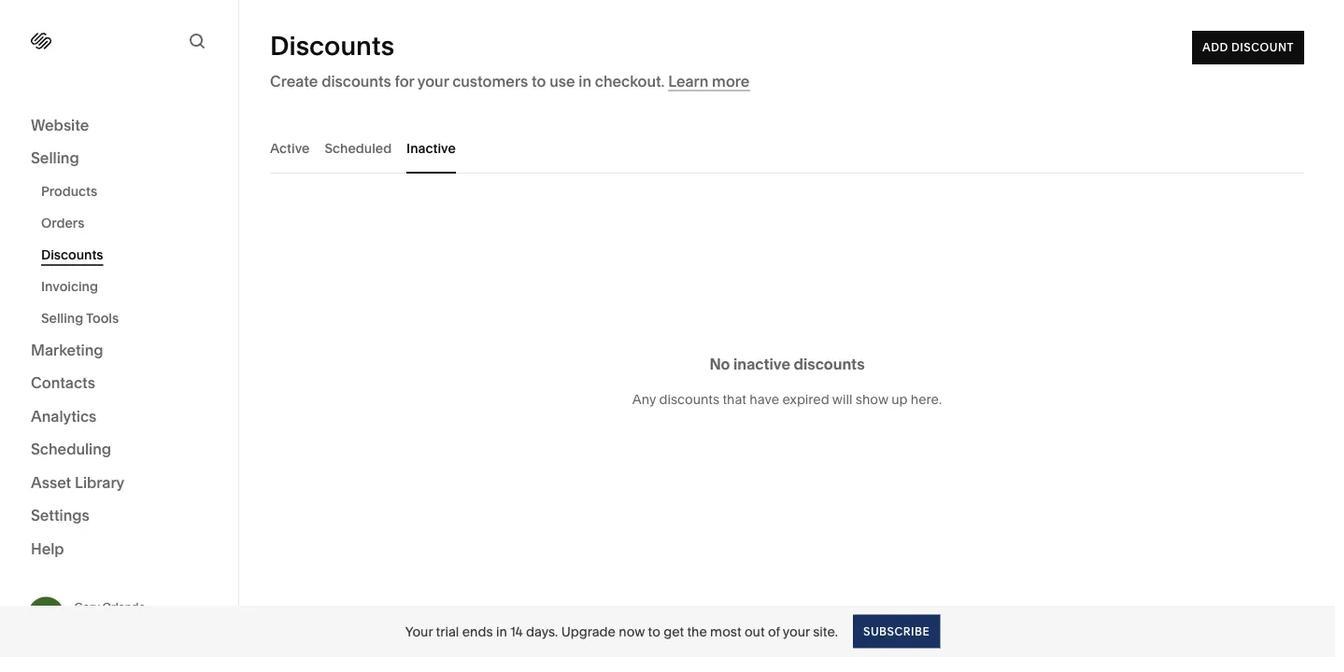 Task type: locate. For each thing, give the bounding box(es) containing it.
expired
[[783, 392, 830, 408]]

contacts
[[31, 374, 95, 393]]

discounts
[[322, 72, 391, 90], [794, 355, 865, 373], [659, 392, 720, 408]]

gary orlando
[[74, 601, 146, 615]]

for
[[395, 72, 414, 90]]

add
[[1203, 41, 1229, 54]]

products link
[[41, 176, 218, 207]]

to left use
[[532, 72, 546, 90]]

any discounts that have expired will show up here.
[[633, 392, 942, 408]]

0 horizontal spatial discounts
[[322, 72, 391, 90]]

gary orlando button
[[28, 598, 207, 634]]

subscribe
[[864, 625, 930, 639]]

in right use
[[579, 72, 592, 90]]

discounts up invoicing
[[41, 247, 103, 263]]

add discount button
[[1193, 31, 1305, 64]]

learn more link
[[668, 72, 750, 91]]

invoicing link
[[41, 271, 218, 303]]

scheduled button
[[325, 122, 392, 174]]

your
[[418, 72, 449, 90], [783, 624, 810, 640]]

now
[[619, 624, 645, 640]]

website link
[[31, 115, 207, 137]]

0 horizontal spatial discounts
[[41, 247, 103, 263]]

1 horizontal spatial your
[[783, 624, 810, 640]]

tab list containing active
[[270, 122, 1305, 174]]

0 vertical spatial selling
[[31, 149, 79, 167]]

discounts right any
[[659, 392, 720, 408]]

selling down "website"
[[31, 149, 79, 167]]

to left get
[[648, 624, 661, 640]]

orders link
[[41, 207, 218, 239]]

1 horizontal spatial to
[[648, 624, 661, 640]]

14
[[510, 624, 523, 640]]

1 vertical spatial discounts
[[794, 355, 865, 373]]

have
[[750, 392, 780, 408]]

discounts up will
[[794, 355, 865, 373]]

0 vertical spatial discounts
[[322, 72, 391, 90]]

in left 14
[[496, 624, 507, 640]]

orlando
[[102, 601, 146, 615]]

trial
[[436, 624, 459, 640]]

your right for on the left top of the page
[[418, 72, 449, 90]]

create discounts for your customers to use in checkout. learn more
[[270, 72, 750, 90]]

1 horizontal spatial discounts
[[659, 392, 720, 408]]

0 horizontal spatial your
[[418, 72, 449, 90]]

no inactive discounts
[[710, 355, 865, 373]]

active
[[270, 140, 310, 156]]

your right of
[[783, 624, 810, 640]]

to
[[532, 72, 546, 90], [648, 624, 661, 640]]

discounts
[[270, 30, 394, 62], [41, 247, 103, 263]]

selling up 'marketing'
[[41, 311, 83, 327]]

2 vertical spatial discounts
[[659, 392, 720, 408]]

here.
[[911, 392, 942, 408]]

the
[[687, 624, 707, 640]]

any
[[633, 392, 656, 408]]

0 vertical spatial your
[[418, 72, 449, 90]]

discounts up create
[[270, 30, 394, 62]]

discounts inside 'link'
[[41, 247, 103, 263]]

scheduling link
[[31, 440, 207, 462]]

that
[[723, 392, 747, 408]]

marketing
[[31, 341, 103, 359]]

inactive button
[[407, 122, 456, 174]]

0 vertical spatial in
[[579, 72, 592, 90]]

out
[[745, 624, 765, 640]]

1 horizontal spatial discounts
[[270, 30, 394, 62]]

library
[[75, 474, 124, 492]]

settings link
[[31, 506, 207, 528]]

create
[[270, 72, 318, 90]]

1 vertical spatial selling
[[41, 311, 83, 327]]

settings
[[31, 507, 90, 525]]

1 vertical spatial to
[[648, 624, 661, 640]]

discounts left for on the left top of the page
[[322, 72, 391, 90]]

your
[[405, 624, 433, 640]]

selling for selling tools
[[41, 311, 83, 327]]

up
[[892, 392, 908, 408]]

1 vertical spatial discounts
[[41, 247, 103, 263]]

discounts link
[[41, 239, 218, 271]]

2 horizontal spatial discounts
[[794, 355, 865, 373]]

tools
[[86, 311, 119, 327]]

selling
[[31, 149, 79, 167], [41, 311, 83, 327]]

0 vertical spatial to
[[532, 72, 546, 90]]

asset
[[31, 474, 71, 492]]

asset library
[[31, 474, 124, 492]]

0 horizontal spatial in
[[496, 624, 507, 640]]

tab list
[[270, 122, 1305, 174]]

help
[[31, 540, 64, 558]]

in
[[579, 72, 592, 90], [496, 624, 507, 640]]

0 vertical spatial discounts
[[270, 30, 394, 62]]

customers
[[453, 72, 528, 90]]

ends
[[462, 624, 493, 640]]



Task type: vqa. For each thing, say whether or not it's contained in the screenshot.
to to the top
yes



Task type: describe. For each thing, give the bounding box(es) containing it.
contacts link
[[31, 373, 207, 395]]

learn
[[668, 72, 709, 90]]

add discount
[[1203, 41, 1294, 54]]

upgrade
[[561, 624, 616, 640]]

your trial ends in 14 days. upgrade now to get the most out of your site.
[[405, 624, 838, 640]]

analytics
[[31, 407, 97, 426]]

1 vertical spatial your
[[783, 624, 810, 640]]

of
[[768, 624, 780, 640]]

1 horizontal spatial in
[[579, 72, 592, 90]]

will
[[833, 392, 853, 408]]

selling for selling
[[31, 149, 79, 167]]

discounts for have
[[659, 392, 720, 408]]

website
[[31, 116, 89, 134]]

asset library link
[[31, 473, 207, 495]]

show
[[856, 392, 889, 408]]

get
[[664, 624, 684, 640]]

orders
[[41, 215, 85, 231]]

scheduling
[[31, 441, 111, 459]]

inactive
[[734, 355, 791, 373]]

analytics link
[[31, 407, 207, 429]]

inactive
[[407, 140, 456, 156]]

help link
[[31, 539, 64, 560]]

use
[[550, 72, 575, 90]]

days.
[[526, 624, 558, 640]]

1 vertical spatial in
[[496, 624, 507, 640]]

more
[[712, 72, 750, 90]]

gary
[[74, 601, 100, 615]]

marketing link
[[31, 340, 207, 362]]

selling tools link
[[41, 303, 218, 335]]

no
[[710, 355, 730, 373]]

selling tools
[[41, 311, 119, 327]]

checkout.
[[595, 72, 665, 90]]

most
[[710, 624, 742, 640]]

site.
[[813, 624, 838, 640]]

0 horizontal spatial to
[[532, 72, 546, 90]]

invoicing
[[41, 279, 98, 295]]

scheduled
[[325, 140, 392, 156]]

products
[[41, 184, 97, 200]]

selling link
[[31, 148, 207, 170]]

discount
[[1232, 41, 1294, 54]]

subscribe button
[[853, 615, 940, 649]]

active button
[[270, 122, 310, 174]]

discounts for your
[[322, 72, 391, 90]]



